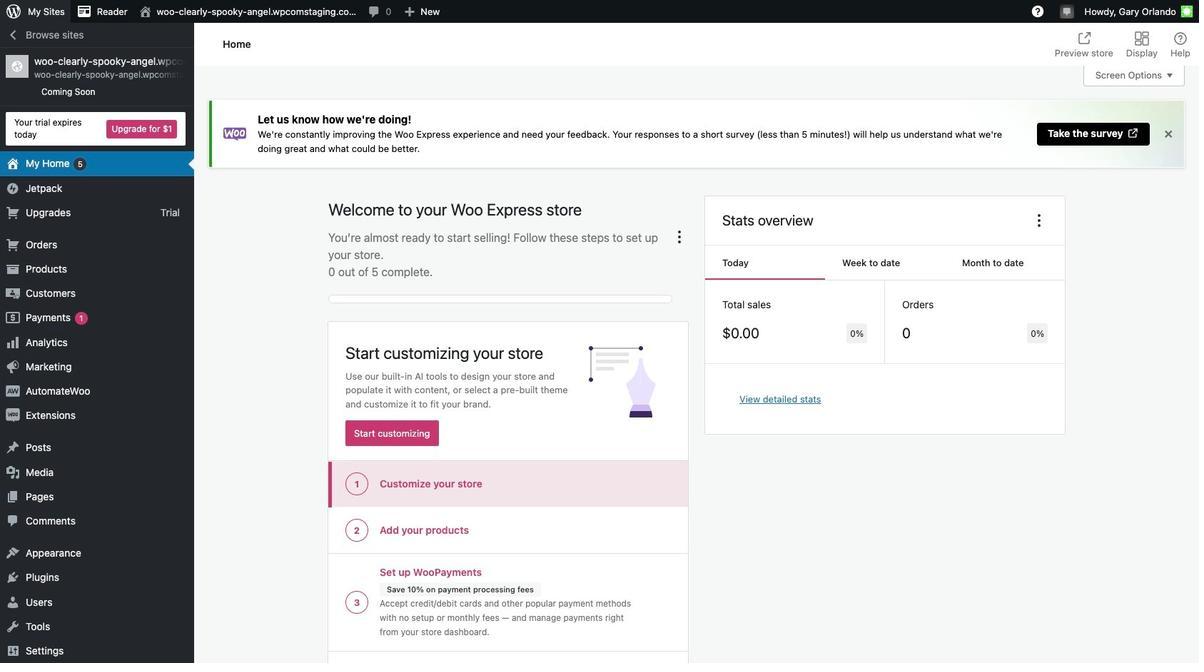 Task type: locate. For each thing, give the bounding box(es) containing it.
1 vertical spatial tab list
[[705, 246, 1065, 281]]

take the survey image
[[1127, 127, 1139, 139]]

choose which values to display image
[[1031, 212, 1048, 229]]

0 vertical spatial tab list
[[1046, 23, 1199, 66]]

tab list
[[1046, 23, 1199, 66], [705, 246, 1065, 281]]



Task type: describe. For each thing, give the bounding box(es) containing it.
task list options image
[[671, 229, 688, 246]]

toolbar navigation
[[0, 0, 1199, 26]]

display options image
[[1133, 30, 1151, 47]]

notification image
[[1061, 5, 1073, 16]]

main menu navigation
[[0, 23, 194, 663]]

customize your store illustration image
[[585, 337, 671, 421]]



Task type: vqa. For each thing, say whether or not it's contained in the screenshot.
tab list
yes



